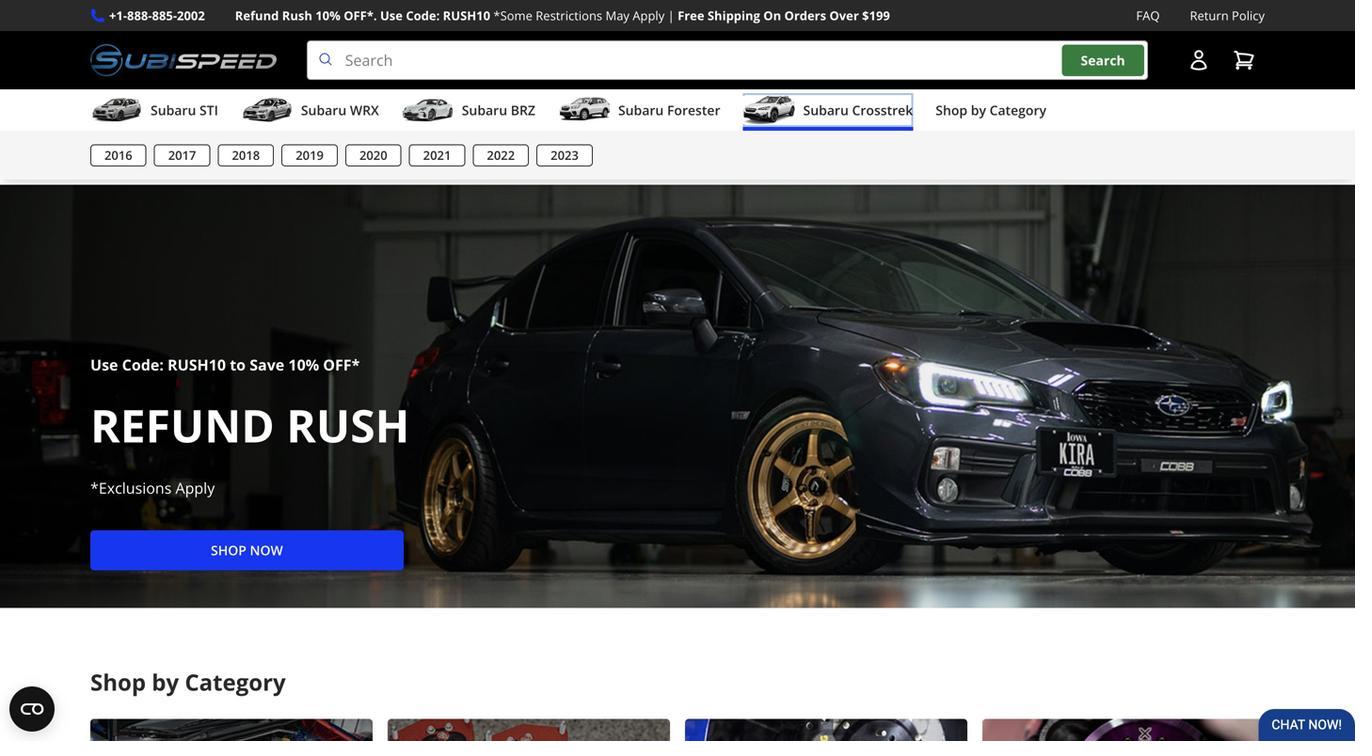 Task type: vqa. For each thing, say whether or not it's contained in the screenshot.
BRZ
yes



Task type: locate. For each thing, give the bounding box(es) containing it.
subaru sti
[[151, 101, 218, 119]]

2021
[[423, 147, 451, 164]]

1 vertical spatial shop by category
[[90, 668, 286, 698]]

subaru wrx
[[301, 101, 379, 119]]

2017 button
[[154, 145, 210, 166]]

rush10
[[443, 7, 491, 24], [168, 355, 226, 375]]

rush10 left to
[[168, 355, 226, 375]]

save
[[250, 355, 285, 375]]

subaru inside 'dropdown button'
[[619, 101, 664, 119]]

1 vertical spatial by
[[152, 668, 179, 698]]

subaru crosstrek element
[[0, 131, 1356, 180]]

0 vertical spatial 10%
[[316, 7, 341, 24]]

use
[[380, 7, 403, 24], [90, 355, 118, 375]]

refund
[[235, 7, 279, 24]]

subaru left forester at the top of the page
[[619, 101, 664, 119]]

1 subaru from the left
[[151, 101, 196, 119]]

1 horizontal spatial apply
[[633, 7, 665, 24]]

2018 button
[[218, 145, 274, 166]]

0 horizontal spatial use
[[90, 355, 118, 375]]

0 horizontal spatial by
[[152, 668, 179, 698]]

0 vertical spatial category
[[990, 101, 1047, 119]]

code: up refund
[[122, 355, 164, 375]]

subaru left sti
[[151, 101, 196, 119]]

apply
[[633, 7, 665, 24], [176, 478, 215, 498]]

subaru left brz at the top left of page
[[462, 101, 508, 119]]

1 horizontal spatial by
[[971, 101, 987, 119]]

subaru for subaru wrx
[[301, 101, 347, 119]]

by inside dropdown button
[[971, 101, 987, 119]]

subaru brz
[[462, 101, 536, 119]]

2018
[[232, 147, 260, 164]]

engine image
[[90, 720, 373, 742]]

0 horizontal spatial code:
[[122, 355, 164, 375]]

1 vertical spatial use
[[90, 355, 118, 375]]

1 horizontal spatial code:
[[406, 7, 440, 24]]

button image
[[1188, 49, 1211, 72]]

may
[[606, 7, 630, 24]]

crosstrek
[[853, 101, 913, 119]]

5 subaru from the left
[[804, 101, 849, 119]]

subaru sti button
[[90, 93, 218, 131]]

wrx
[[350, 101, 379, 119]]

search input field
[[307, 41, 1149, 80]]

shop inside dropdown button
[[936, 101, 968, 119]]

subaru inside dropdown button
[[301, 101, 347, 119]]

shop by category
[[936, 101, 1047, 119], [90, 668, 286, 698]]

1 horizontal spatial category
[[990, 101, 1047, 119]]

2 subaru from the left
[[301, 101, 347, 119]]

0 horizontal spatial shop
[[90, 668, 146, 698]]

1 horizontal spatial shop by category
[[936, 101, 1047, 119]]

1 horizontal spatial shop
[[936, 101, 968, 119]]

1 vertical spatial rush10
[[168, 355, 226, 375]]

0 vertical spatial apply
[[633, 7, 665, 24]]

10%
[[316, 7, 341, 24], [288, 355, 319, 375]]

10% right "rush" on the left top
[[316, 7, 341, 24]]

2023
[[551, 147, 579, 164]]

return
[[1190, 7, 1229, 24]]

brz
[[511, 101, 536, 119]]

code: right off*.
[[406, 7, 440, 24]]

off*.
[[344, 7, 377, 24]]

3 subaru from the left
[[462, 101, 508, 119]]

search
[[1081, 51, 1126, 69]]

subaru forester
[[619, 101, 721, 119]]

0 vertical spatial code:
[[406, 7, 440, 24]]

subaru crosstrek button
[[743, 93, 913, 131]]

4 subaru from the left
[[619, 101, 664, 119]]

shop right crosstrek
[[936, 101, 968, 119]]

+1-888-885-2002
[[109, 7, 205, 24]]

category
[[990, 101, 1047, 119], [185, 668, 286, 698]]

1 vertical spatial 10%
[[288, 355, 319, 375]]

over
[[830, 7, 859, 24]]

policy
[[1232, 7, 1265, 24]]

subaru for subaru forester
[[619, 101, 664, 119]]

10% right the save at left
[[288, 355, 319, 375]]

code:
[[406, 7, 440, 24], [122, 355, 164, 375]]

+1-888-885-2002 link
[[109, 6, 205, 26]]

sti
[[200, 101, 218, 119]]

shop right open widget image
[[90, 668, 146, 698]]

0 vertical spatial by
[[971, 101, 987, 119]]

0 horizontal spatial category
[[185, 668, 286, 698]]

*some
[[494, 7, 533, 24]]

1 horizontal spatial rush10
[[443, 7, 491, 24]]

rush10 left *some
[[443, 7, 491, 24]]

shop by category button
[[936, 93, 1047, 131]]

refund rush tax sale image
[[0, 185, 1356, 609]]

by
[[971, 101, 987, 119], [152, 668, 179, 698]]

a subaru sti thumbnail image image
[[90, 96, 143, 124]]

0 vertical spatial shop by category
[[936, 101, 1047, 119]]

1 vertical spatial apply
[[176, 478, 215, 498]]

forester
[[667, 101, 721, 119]]

apply right *exclusions at the bottom left of page
[[176, 478, 215, 498]]

2002
[[177, 7, 205, 24]]

a subaru forester thumbnail image image
[[558, 96, 611, 124]]

shipping
[[708, 7, 761, 24]]

885-
[[152, 7, 177, 24]]

0 horizontal spatial rush10
[[168, 355, 226, 375]]

shop
[[936, 101, 968, 119], [90, 668, 146, 698]]

0 vertical spatial shop
[[936, 101, 968, 119]]

2023 button
[[537, 145, 593, 166]]

2022
[[487, 147, 515, 164]]

apply left |
[[633, 7, 665, 24]]

1 vertical spatial code:
[[122, 355, 164, 375]]

0 horizontal spatial apply
[[176, 478, 215, 498]]

subaru right a subaru crosstrek thumbnail image on the top of the page
[[804, 101, 849, 119]]

0 horizontal spatial shop by category
[[90, 668, 286, 698]]

subaru
[[151, 101, 196, 119], [301, 101, 347, 119], [462, 101, 508, 119], [619, 101, 664, 119], [804, 101, 849, 119]]

0 vertical spatial use
[[380, 7, 403, 24]]

subaru left wrx
[[301, 101, 347, 119]]



Task type: describe. For each thing, give the bounding box(es) containing it.
free
[[678, 7, 705, 24]]

faq link
[[1137, 6, 1160, 26]]

subaru for subaru brz
[[462, 101, 508, 119]]

subaru wrx button
[[241, 93, 379, 131]]

subaru forester button
[[558, 93, 721, 131]]

2020
[[360, 147, 388, 164]]

rush
[[286, 394, 410, 456]]

|
[[668, 7, 675, 24]]

$199
[[863, 7, 891, 24]]

category inside shop by category dropdown button
[[990, 101, 1047, 119]]

open widget image
[[9, 687, 55, 732]]

to
[[230, 355, 246, 375]]

refund rush 10% off*. use code: rush10 *some restrictions may apply | free shipping on orders over $199
[[235, 7, 891, 24]]

apply inside *exclusions apply shop now
[[176, 478, 215, 498]]

rush
[[282, 7, 312, 24]]

faq
[[1137, 7, 1160, 24]]

a subaru crosstrek thumbnail image image
[[743, 96, 796, 124]]

a subaru wrx thumbnail image image
[[241, 96, 294, 124]]

2021 button
[[409, 145, 465, 166]]

on
[[764, 7, 782, 24]]

restrictions
[[536, 7, 603, 24]]

off*
[[323, 355, 360, 375]]

*exclusions apply shop now
[[90, 478, 283, 560]]

1 horizontal spatial use
[[380, 7, 403, 24]]

2019 button
[[282, 145, 338, 166]]

return policy
[[1190, 7, 1265, 24]]

shop by category inside main element
[[936, 101, 1047, 119]]

2016 button
[[90, 145, 147, 166]]

*exclusions
[[90, 478, 172, 498]]

a subaru brz thumbnail image image
[[402, 96, 454, 124]]

2016
[[105, 147, 133, 164]]

1 vertical spatial category
[[185, 668, 286, 698]]

+1-
[[109, 7, 127, 24]]

refund
[[90, 394, 275, 456]]

0 vertical spatial rush10
[[443, 7, 491, 24]]

2019
[[296, 147, 324, 164]]

return policy link
[[1190, 6, 1265, 26]]

suspension image
[[388, 720, 670, 742]]

888-
[[127, 7, 152, 24]]

subispeed logo image
[[90, 41, 277, 80]]

subaru for subaru sti
[[151, 101, 196, 119]]

subaru crosstrek
[[804, 101, 913, 119]]

subaru brz button
[[402, 93, 536, 131]]

2017
[[168, 147, 196, 164]]

subaru for subaru crosstrek
[[804, 101, 849, 119]]

main element
[[0, 90, 1356, 180]]

shop
[[211, 542, 247, 560]]

brakes image
[[685, 720, 968, 742]]

2022 button
[[473, 145, 529, 166]]

shop now link
[[90, 531, 404, 571]]

use code: rush10 to save 10% off*
[[90, 355, 360, 375]]

refund rush
[[90, 394, 410, 456]]

2020 button
[[345, 145, 402, 166]]

now
[[250, 542, 283, 560]]

drivetrain image
[[983, 720, 1265, 742]]

search button
[[1063, 45, 1145, 76]]

1 vertical spatial shop
[[90, 668, 146, 698]]

orders
[[785, 7, 827, 24]]



